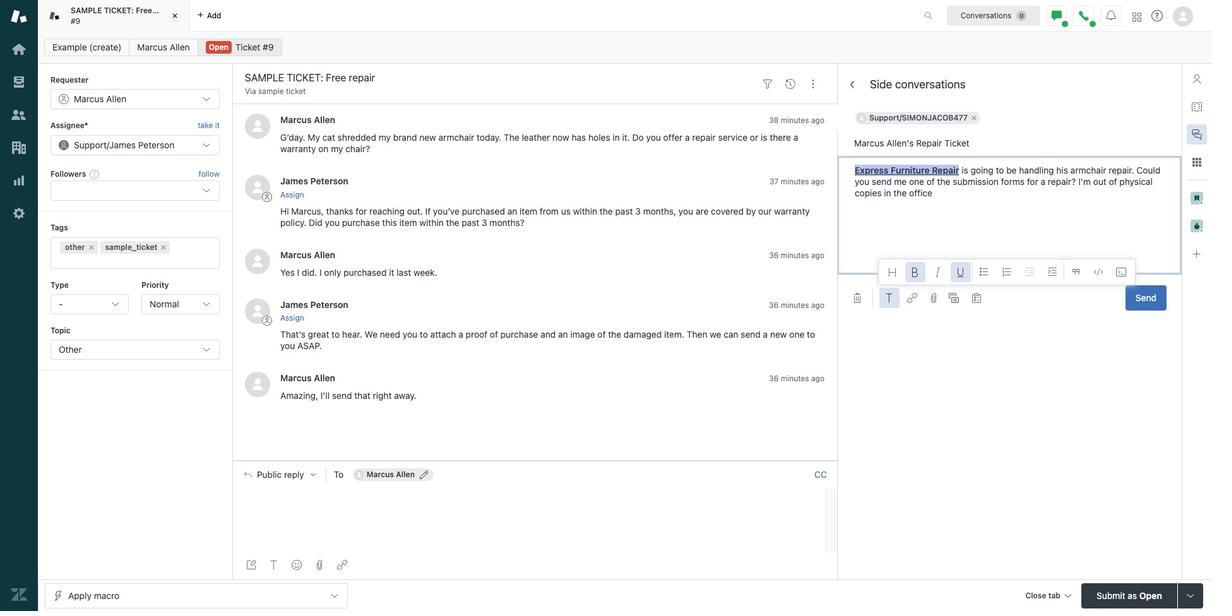 Task type: vqa. For each thing, say whether or not it's contained in the screenshot.
IS GOING TO BE HANDLING HIS ARMCHAIR REPAIR. COULD YOU SEND ME ONE OF THE SUBMISSION FORMS FOR A REPAIR? I'M OUT OF PHYSICAL COPIES IN THE OFFICE in the right top of the page
yes



Task type: locate. For each thing, give the bounding box(es) containing it.
- button
[[51, 294, 129, 314]]

1 vertical spatial 36 minutes ago text field
[[769, 374, 825, 383]]

right
[[373, 390, 392, 401]]

my
[[379, 132, 391, 143], [331, 144, 343, 154]]

need
[[380, 329, 400, 340]]

macro
[[94, 590, 119, 601]]

time tracking image
[[1191, 220, 1204, 232]]

james peterson link up the great
[[280, 299, 348, 310]]

out
[[1093, 176, 1107, 187]]

0 horizontal spatial repair
[[154, 6, 176, 15]]

new right brand
[[419, 132, 436, 143]]

1 vertical spatial is
[[962, 165, 968, 176]]

holes
[[589, 132, 610, 143]]

allen down close image
[[170, 42, 190, 52]]

0 horizontal spatial new
[[419, 132, 436, 143]]

0 vertical spatial in
[[613, 132, 620, 143]]

james peterson link for marcus,
[[280, 176, 348, 187]]

marcus allen link for g'day.
[[280, 115, 335, 125]]

topic element
[[51, 340, 220, 360]]

remove image
[[87, 243, 95, 251], [160, 243, 168, 251]]

0 vertical spatial for
[[1027, 176, 1039, 187]]

peterson
[[138, 139, 174, 150], [310, 176, 348, 187], [310, 299, 348, 310]]

0 vertical spatial my
[[379, 132, 391, 143]]

going
[[971, 165, 994, 176]]

0 vertical spatial open
[[209, 42, 229, 52]]

apply macro
[[68, 590, 119, 601]]

james peterson assign
[[280, 176, 348, 199], [280, 299, 348, 323]]

0 vertical spatial james peterson assign
[[280, 176, 348, 199]]

subject field up be
[[837, 131, 1182, 156]]

1 horizontal spatial open
[[1140, 590, 1162, 601]]

1 vertical spatial #9
[[263, 42, 274, 52]]

#9 inside sample ticket: free repair #9
[[71, 16, 80, 26]]

1 horizontal spatial send
[[741, 329, 761, 340]]

peterson right /
[[138, 139, 174, 150]]

peterson for that's
[[310, 299, 348, 310]]

38 minutes ago text field
[[769, 116, 825, 125]]

2 36 minutes ago text field from the top
[[769, 374, 825, 383]]

0 vertical spatial #9
[[71, 16, 80, 26]]

36 minutes ago
[[769, 250, 825, 260], [769, 300, 825, 310], [769, 374, 825, 383]]

secondary element
[[38, 35, 1212, 60]]

send right i'll
[[332, 390, 352, 401]]

4 ago from the top
[[811, 300, 825, 310]]

marcus allen down close image
[[137, 42, 190, 52]]

it inside 'conversationlabel' log
[[389, 267, 394, 278]]

0 vertical spatial assign button
[[280, 189, 304, 201]]

2 james peterson link from the top
[[280, 299, 348, 310]]

Subject field
[[242, 70, 754, 85], [837, 131, 1182, 156]]

sample
[[71, 6, 102, 15]]

marcus right marcus.allen@example.com icon in the bottom of the page
[[367, 470, 394, 479]]

has
[[572, 132, 586, 143]]

Side conversation composer text field
[[852, 165, 1167, 266]]

item left 'from'
[[520, 206, 537, 216]]

2 vertical spatial peterson
[[310, 299, 348, 310]]

1 horizontal spatial new
[[770, 329, 787, 340]]

code block (cmd shift 6) image
[[1116, 267, 1127, 277]]

0 vertical spatial repair
[[154, 6, 176, 15]]

2 james peterson assign from the top
[[280, 299, 348, 323]]

g'day.
[[280, 132, 305, 143]]

0 horizontal spatial purchase
[[342, 217, 380, 228]]

2 i from the left
[[320, 267, 322, 278]]

a left proof
[[459, 329, 463, 340]]

1 remove image from the left
[[87, 243, 95, 251]]

5 minutes from the top
[[781, 374, 809, 383]]

0 vertical spatial armchair
[[439, 132, 474, 143]]

increase indent (cmd ]) image
[[1048, 267, 1058, 277]]

it left last
[[389, 267, 394, 278]]

an
[[507, 206, 517, 216], [558, 329, 568, 340]]

1 vertical spatial open
[[1140, 590, 1162, 601]]

36 for attach
[[769, 300, 779, 310]]

37 minutes ago text field
[[770, 177, 825, 187]]

marcus allen right marcus.allen@example.com icon in the bottom of the page
[[367, 470, 415, 479]]

1 vertical spatial item
[[399, 217, 417, 228]]

1 vertical spatial in
[[884, 188, 891, 198]]

is right "or" at right
[[761, 132, 768, 143]]

assign up that's
[[280, 313, 304, 323]]

marcus allen link up the did.
[[280, 249, 335, 260]]

1 horizontal spatial i
[[320, 267, 322, 278]]

2 vertical spatial 36 minutes ago
[[769, 374, 825, 383]]

1 vertical spatial james
[[280, 176, 308, 187]]

the inside that's great to hear. we need you to attach a proof of purchase and an image of the damaged item. then we can send a new one to you asap.
[[608, 329, 621, 340]]

by
[[746, 206, 756, 216]]

1 assign button from the top
[[280, 189, 304, 201]]

this
[[382, 217, 397, 228]]

priority
[[141, 280, 169, 290]]

organizations image
[[11, 140, 27, 156]]

set child ticket fields image
[[972, 293, 982, 303]]

0 horizontal spatial an
[[507, 206, 517, 216]]

0 vertical spatial peterson
[[138, 139, 174, 150]]

james peterson assign up the great
[[280, 299, 348, 323]]

james for hi
[[280, 176, 308, 187]]

customer context image
[[1192, 74, 1202, 84]]

tab
[[1049, 591, 1061, 600]]

warranty right the our
[[774, 206, 810, 216]]

in
[[613, 132, 620, 143], [884, 188, 891, 198]]

repair left service
[[692, 132, 716, 143]]

#9
[[71, 16, 80, 26], [263, 42, 274, 52]]

36
[[769, 250, 779, 260], [769, 300, 779, 310], [769, 374, 779, 383]]

38
[[769, 116, 779, 125]]

3 36 from the top
[[769, 374, 779, 383]]

decrease indent (cmd [) image
[[1025, 267, 1035, 277]]

chair?
[[346, 144, 370, 154]]

1 horizontal spatial it
[[389, 267, 394, 278]]

0 horizontal spatial #9
[[71, 16, 80, 26]]

purchased right only
[[344, 267, 387, 278]]

0 vertical spatial purchased
[[462, 206, 505, 216]]

marcus allen link up my
[[280, 115, 335, 125]]

follow button
[[199, 169, 220, 180]]

subject field up today.
[[242, 70, 754, 85]]

the left damaged
[[608, 329, 621, 340]]

1 horizontal spatial in
[[884, 188, 891, 198]]

allen
[[170, 42, 190, 52], [106, 94, 126, 104], [314, 115, 335, 125], [314, 249, 335, 260], [314, 373, 335, 383], [396, 470, 415, 479]]

0 horizontal spatial my
[[331, 144, 343, 154]]

2 36 minutes ago from the top
[[769, 300, 825, 310]]

of up office
[[927, 176, 935, 187]]

a right there
[[794, 132, 798, 143]]

0 horizontal spatial i
[[297, 267, 299, 278]]

that
[[354, 390, 371, 401]]

the down you've
[[446, 217, 459, 228]]

0 horizontal spatial item
[[399, 217, 417, 228]]

italic (cmd i) image
[[933, 267, 943, 277]]

repair
[[154, 6, 176, 15], [692, 132, 716, 143]]

office
[[909, 188, 933, 198]]

past left 'months?'
[[462, 217, 479, 228]]

past left months,
[[615, 206, 633, 216]]

0 vertical spatial james peterson link
[[280, 176, 348, 187]]

#9 right ticket
[[263, 42, 274, 52]]

3 left months,
[[635, 206, 641, 216]]

tab
[[38, 0, 189, 32]]

1 vertical spatial my
[[331, 144, 343, 154]]

1 horizontal spatial within
[[573, 206, 597, 216]]

ticket
[[286, 87, 306, 96]]

you inside is going to be handling his armchair repair. could you send me one of the submission forms for a repair? i'm out of physical copies in the office
[[855, 176, 870, 187]]

james up that's
[[280, 299, 308, 310]]

express
[[855, 165, 889, 176]]

open left ticket
[[209, 42, 229, 52]]

i right yes
[[297, 267, 299, 278]]

minutes
[[781, 116, 809, 125], [781, 177, 809, 187], [781, 250, 809, 260], [781, 300, 809, 310], [781, 374, 809, 383]]

5 ago from the top
[[811, 374, 825, 383]]

0 vertical spatial it
[[215, 121, 220, 130]]

assign button up that's
[[280, 313, 304, 324]]

0 horizontal spatial is
[[761, 132, 768, 143]]

ticket #9
[[235, 42, 274, 52]]

for down handling on the right
[[1027, 176, 1039, 187]]

peterson up thanks
[[310, 176, 348, 187]]

0 vertical spatial one
[[909, 176, 924, 187]]

3 36 minutes ago from the top
[[769, 374, 825, 383]]

sample ticket: free repair #9
[[71, 6, 176, 26]]

an up 'months?'
[[507, 206, 517, 216]]

armchair left today.
[[439, 132, 474, 143]]

1 vertical spatial repair
[[692, 132, 716, 143]]

2 assign from the top
[[280, 313, 304, 323]]

months?
[[490, 217, 525, 228]]

james inside assignee* element
[[109, 139, 136, 150]]

my right on on the top of the page
[[331, 144, 343, 154]]

1 vertical spatial 36
[[769, 300, 779, 310]]

0 vertical spatial an
[[507, 206, 517, 216]]

displays possible ticket submission types image
[[1186, 591, 1196, 601]]

james peterson link for great
[[280, 299, 348, 310]]

1 36 minutes ago text field from the top
[[769, 250, 825, 260]]

1 horizontal spatial subject field
[[837, 131, 1182, 156]]

that's great to hear. we need you to attach a proof of purchase and an image of the damaged item. then we can send a new one to you asap.
[[280, 329, 818, 351]]

close
[[1026, 591, 1047, 600]]

we
[[710, 329, 721, 340]]

to
[[334, 469, 344, 480]]

cat
[[322, 132, 335, 143]]

1 james peterson assign from the top
[[280, 176, 348, 199]]

1 vertical spatial armchair
[[1071, 165, 1107, 176]]

g'day. my cat shredded my brand new armchair today. the leather now has holes in it. do you offer a repair service or is there a warranty on my chair?
[[280, 132, 798, 154]]

marcus allen down the requester
[[74, 94, 126, 104]]

for right thanks
[[356, 206, 367, 216]]

type
[[51, 280, 69, 290]]

1 36 from the top
[[769, 250, 779, 260]]

in right copies
[[884, 188, 891, 198]]

2 remove image from the left
[[160, 243, 168, 251]]

you right do
[[646, 132, 661, 143]]

peterson up the great
[[310, 299, 348, 310]]

36 minutes ago text field for amazing, i'll send that right away.
[[769, 374, 825, 383]]

via
[[245, 87, 256, 96]]

normal button
[[141, 294, 220, 314]]

you down thanks
[[325, 217, 340, 228]]

allen left edit user icon
[[396, 470, 415, 479]]

hi marcus, thanks for reaching out. if you've purchased an item from us within the past 3 months, you are covered by our warranty policy. did you purchase this item within the past 3 months?
[[280, 206, 812, 228]]

1 horizontal spatial warranty
[[774, 206, 810, 216]]

a right can
[[763, 329, 768, 340]]

james peterson assign for marcus,
[[280, 176, 348, 199]]

peterson inside assignee* element
[[138, 139, 174, 150]]

other
[[65, 242, 85, 252]]

button displays agent's chat status as online. image
[[1052, 10, 1062, 21]]

2 vertical spatial 36
[[769, 374, 779, 383]]

marcus,
[[291, 206, 324, 216]]

36 minutes ago text field
[[769, 250, 825, 260], [769, 374, 825, 383]]

format text image
[[269, 560, 279, 570]]

our
[[758, 206, 772, 216]]

36 minutes ago for week.
[[769, 250, 825, 260]]

#9 down the sample
[[71, 16, 80, 26]]

1 vertical spatial purchase
[[501, 329, 538, 340]]

from
[[540, 206, 559, 216]]

marcus allen link inside secondary element
[[129, 39, 198, 56]]

(create)
[[89, 42, 122, 52]]

0 vertical spatial purchase
[[342, 217, 380, 228]]

2 horizontal spatial send
[[872, 176, 892, 187]]

normal
[[150, 299, 179, 309]]

it inside button
[[215, 121, 220, 130]]

0 vertical spatial item
[[520, 206, 537, 216]]

0 horizontal spatial for
[[356, 206, 367, 216]]

close image
[[169, 9, 181, 22]]

1 horizontal spatial for
[[1027, 176, 1039, 187]]

0 horizontal spatial remove image
[[87, 243, 95, 251]]

2 minutes from the top
[[781, 177, 809, 187]]

marcus up amazing, at left bottom
[[280, 373, 312, 383]]

2 vertical spatial send
[[332, 390, 352, 401]]

is
[[761, 132, 768, 143], [962, 165, 968, 176]]

free
[[136, 6, 152, 15]]

one up office
[[909, 176, 924, 187]]

remove image right sample_ticket
[[160, 243, 168, 251]]

3 minutes from the top
[[781, 250, 809, 260]]

1 vertical spatial james peterson assign
[[280, 299, 348, 323]]

minutes for yes i did. i only purchased it last week.
[[781, 250, 809, 260]]

it
[[215, 121, 220, 130], [389, 267, 394, 278]]

1 horizontal spatial one
[[909, 176, 924, 187]]

1 vertical spatial 36 minutes ago
[[769, 300, 825, 310]]

tabs tab list
[[38, 0, 911, 32]]

purchase
[[342, 217, 380, 228], [501, 329, 538, 340]]

james peterson assign up marcus,
[[280, 176, 348, 199]]

remove image right other
[[87, 243, 95, 251]]

open right as
[[1140, 590, 1162, 601]]

2 vertical spatial james
[[280, 299, 308, 310]]

warranty down g'day.
[[280, 144, 316, 154]]

purchase inside that's great to hear. we need you to attach a proof of purchase and an image of the damaged item. then we can send a new one to you asap.
[[501, 329, 538, 340]]

marcus down the requester
[[74, 94, 104, 104]]

you right need
[[403, 329, 417, 340]]

armchair up i'm
[[1071, 165, 1107, 176]]

marcus down free
[[137, 42, 167, 52]]

4 minutes from the top
[[781, 300, 809, 310]]

0 vertical spatial warranty
[[280, 144, 316, 154]]

0 horizontal spatial warranty
[[280, 144, 316, 154]]

0 horizontal spatial 3
[[482, 217, 487, 228]]

3 ago from the top
[[811, 250, 825, 260]]

add link (cmd k) image
[[337, 560, 347, 570]]

1 horizontal spatial repair
[[692, 132, 716, 143]]

bold (cmd b) image
[[911, 267, 921, 277]]

draft mode image
[[246, 560, 256, 570]]

a inside is going to be handling his armchair repair. could you send me one of the submission forms for a repair? i'm out of physical copies in the office
[[1041, 176, 1046, 187]]

us
[[561, 206, 571, 216]]

events image
[[786, 79, 796, 89]]

armchair inside is going to be handling his armchair repair. could you send me one of the submission forms for a repair? i'm out of physical copies in the office
[[1071, 165, 1107, 176]]

armchair inside the g'day. my cat shredded my brand new armchair today. the leather now has holes in it. do you offer a repair service or is there a warranty on my chair?
[[439, 132, 474, 143]]

quote (cmd shift 9) image
[[1071, 267, 1081, 277]]

2 ago from the top
[[811, 177, 825, 187]]

me
[[894, 176, 907, 187]]

purchase left and
[[501, 329, 538, 340]]

info on adding followers image
[[90, 169, 100, 179]]

open
[[209, 42, 229, 52], [1140, 590, 1162, 601]]

36 minutes ago for attach
[[769, 300, 825, 310]]

allen up i'll
[[314, 373, 335, 383]]

1 vertical spatial one
[[790, 329, 805, 340]]

if
[[425, 206, 431, 216]]

one down 36 minutes ago text field
[[790, 329, 805, 340]]

purchased inside hi marcus, thanks for reaching out. if you've purchased an item from us within the past 3 months, you are covered by our warranty policy. did you purchase this item within the past 3 months?
[[462, 206, 505, 216]]

remove image
[[970, 114, 978, 122]]

1 horizontal spatial purchase
[[501, 329, 538, 340]]

my left brand
[[379, 132, 391, 143]]

purchase down thanks
[[342, 217, 380, 228]]

1 assign from the top
[[280, 190, 304, 199]]

0 vertical spatial subject field
[[242, 70, 754, 85]]

conversations button
[[947, 5, 1041, 26]]

0 vertical spatial past
[[615, 206, 633, 216]]

1 vertical spatial within
[[420, 217, 444, 228]]

1 horizontal spatial 3
[[635, 206, 641, 216]]

it right take
[[215, 121, 220, 130]]

repair inside sample ticket: free repair #9
[[154, 6, 176, 15]]

ago for amazing, i'll send that right away.
[[811, 374, 825, 383]]

minutes for amazing, i'll send that right away.
[[781, 374, 809, 383]]

repair inside the g'day. my cat shredded my brand new armchair today. the leather now has holes in it. do you offer a repair service or is there a warranty on my chair?
[[692, 132, 716, 143]]

1 horizontal spatial past
[[615, 206, 633, 216]]

conversationlabel log
[[232, 104, 837, 461]]

sample
[[258, 87, 284, 96]]

0 horizontal spatial open
[[209, 42, 229, 52]]

marcus inside requester "element"
[[74, 94, 104, 104]]

marcus allen link up amazing, at left bottom
[[280, 373, 335, 383]]

within right the us
[[573, 206, 597, 216]]

0 vertical spatial is
[[761, 132, 768, 143]]

send
[[872, 176, 892, 187], [741, 329, 761, 340], [332, 390, 352, 401]]

1 vertical spatial for
[[356, 206, 367, 216]]

warranty inside the g'day. my cat shredded my brand new armchair today. the leather now has holes in it. do you offer a repair service or is there a warranty on my chair?
[[280, 144, 316, 154]]

0 horizontal spatial send
[[332, 390, 352, 401]]

did.
[[302, 267, 317, 278]]

purchased up 'months?'
[[462, 206, 505, 216]]

reporting image
[[11, 172, 27, 189]]

1 vertical spatial it
[[389, 267, 394, 278]]

assign up hi
[[280, 190, 304, 199]]

0 vertical spatial 36
[[769, 250, 779, 260]]

1 horizontal spatial is
[[962, 165, 968, 176]]

one inside is going to be handling his armchair repair. could you send me one of the submission forms for a repair? i'm out of physical copies in the office
[[909, 176, 924, 187]]

/
[[107, 139, 109, 150]]

36 minutes ago text field for yes i did. i only purchased it last week.
[[769, 250, 825, 260]]

avatar image
[[857, 113, 867, 123], [245, 114, 270, 139], [245, 175, 270, 200], [245, 249, 270, 274], [245, 298, 270, 324], [245, 372, 270, 397]]

filter image
[[763, 79, 773, 89]]

in inside is going to be handling his armchair repair. could you send me one of the submission forms for a repair? i'm out of physical copies in the office
[[884, 188, 891, 198]]

0 vertical spatial 36 minutes ago text field
[[769, 250, 825, 260]]

add button
[[189, 0, 229, 31]]

topic
[[51, 326, 71, 335]]

one inside that's great to hear. we need you to attach a proof of purchase and an image of the damaged item. then we can send a new one to you asap.
[[790, 329, 805, 340]]

james right support
[[109, 139, 136, 150]]

furniture
[[891, 165, 930, 176]]

1 horizontal spatial remove image
[[160, 243, 168, 251]]

i'll
[[321, 390, 330, 401]]

last
[[397, 267, 411, 278]]

the
[[504, 132, 519, 143]]

1 vertical spatial purchased
[[344, 267, 387, 278]]

requester element
[[51, 89, 220, 109]]

1 i from the left
[[297, 267, 299, 278]]

1 vertical spatial send
[[741, 329, 761, 340]]

a down handling on the right
[[1041, 176, 1046, 187]]

1 vertical spatial warranty
[[774, 206, 810, 216]]

2 assign button from the top
[[280, 313, 304, 324]]

0 horizontal spatial one
[[790, 329, 805, 340]]

be
[[1007, 165, 1017, 176]]

0 horizontal spatial armchair
[[439, 132, 474, 143]]

remove image for sample_ticket
[[160, 243, 168, 251]]

1 36 minutes ago from the top
[[769, 250, 825, 260]]

new down 36 minutes ago text field
[[770, 329, 787, 340]]

james up hi
[[280, 176, 308, 187]]

underline (cmd u) image
[[956, 267, 966, 277]]

marcus
[[137, 42, 167, 52], [74, 94, 104, 104], [280, 115, 312, 125], [280, 249, 312, 260], [280, 373, 312, 383], [367, 470, 394, 479]]

1 vertical spatial james peterson link
[[280, 299, 348, 310]]

notifications image
[[1106, 10, 1116, 21]]

0 vertical spatial 36 minutes ago
[[769, 250, 825, 260]]

send button
[[1126, 285, 1167, 311]]

marcus allen link down close image
[[129, 39, 198, 56]]

james peterson link up marcus,
[[280, 176, 348, 187]]

1 horizontal spatial item
[[520, 206, 537, 216]]

1 james peterson link from the top
[[280, 176, 348, 187]]

send down express
[[872, 176, 892, 187]]

item down out.
[[399, 217, 417, 228]]

1 vertical spatial assign button
[[280, 313, 304, 324]]

one
[[909, 176, 924, 187], [790, 329, 805, 340]]

2 36 from the top
[[769, 300, 779, 310]]

followers element
[[51, 181, 220, 201]]

assign for that's
[[280, 313, 304, 323]]

send right can
[[741, 329, 761, 340]]

to left attach
[[420, 329, 428, 340]]

1 vertical spatial an
[[558, 329, 568, 340]]

1 horizontal spatial armchair
[[1071, 165, 1107, 176]]

the down me
[[894, 188, 907, 198]]

in left it.
[[613, 132, 620, 143]]

an right and
[[558, 329, 568, 340]]

1 vertical spatial assign
[[280, 313, 304, 323]]

reaching
[[369, 206, 405, 216]]

repair right free
[[154, 6, 176, 15]]

remove image for other
[[87, 243, 95, 251]]

1 vertical spatial peterson
[[310, 176, 348, 187]]

to left be
[[996, 165, 1004, 176]]

1 vertical spatial new
[[770, 329, 787, 340]]

0 horizontal spatial it
[[215, 121, 220, 130]]

is up submission
[[962, 165, 968, 176]]

allen inside secondary element
[[170, 42, 190, 52]]

3 left 'months?'
[[482, 217, 487, 228]]

submission
[[953, 176, 999, 187]]

i right the did.
[[320, 267, 322, 278]]



Task type: describe. For each thing, give the bounding box(es) containing it.
of right the 'out'
[[1109, 176, 1117, 187]]

assignee* element
[[51, 135, 220, 155]]

add
[[207, 10, 221, 20]]

ago for hi marcus, thanks for reaching out. if you've purchased an item from us within the past 3 months, you are covered by our warranty policy. did you purchase this item within the past 3 months?
[[811, 177, 825, 187]]

is inside the g'day. my cat shredded my brand new armchair today. the leather now has holes in it. do you offer a repair service or is there a warranty on my chair?
[[761, 132, 768, 143]]

insert ticket comments image
[[949, 293, 959, 303]]

ticket
[[235, 42, 260, 52]]

apps image
[[1192, 157, 1202, 167]]

0 vertical spatial within
[[573, 206, 597, 216]]

attach files image
[[929, 293, 939, 303]]

minutes for that's great to hear. we need you to attach a proof of purchase and an image of the damaged item. then we can send a new one to you asap.
[[781, 300, 809, 310]]

zendesk support image
[[11, 8, 27, 25]]

covered
[[711, 206, 744, 216]]

then
[[687, 329, 708, 340]]

is going to be handling his armchair repair. could you send me one of the submission forms for a repair? i'm out of physical copies in the office
[[855, 165, 1161, 198]]

1 vertical spatial subject field
[[837, 131, 1182, 156]]

marcus up yes
[[280, 249, 312, 260]]

to left the hear.
[[332, 329, 340, 340]]

close tab button
[[1020, 583, 1077, 610]]

close tab
[[1026, 591, 1061, 600]]

take it
[[198, 121, 220, 130]]

peterson for hi
[[310, 176, 348, 187]]

are
[[696, 206, 709, 216]]

today.
[[477, 132, 502, 143]]

to down 36 minutes ago text field
[[807, 329, 815, 340]]

public reply
[[257, 470, 304, 480]]

conversations
[[961, 10, 1012, 20]]

edit user image
[[420, 470, 429, 479]]

could
[[1137, 165, 1161, 176]]

amazing,
[[280, 390, 318, 401]]

bookmarks image
[[1191, 192, 1204, 205]]

you inside the g'day. my cat shredded my brand new armchair today. the leather now has holes in it. do you offer a repair service or is there a warranty on my chair?
[[646, 132, 661, 143]]

item.
[[664, 329, 685, 340]]

handling
[[1019, 165, 1054, 176]]

damaged
[[624, 329, 662, 340]]

cc button
[[815, 469, 827, 480]]

1 horizontal spatial my
[[379, 132, 391, 143]]

to inside is going to be handling his armchair repair. could you send me one of the submission forms for a repair? i'm out of physical copies in the office
[[996, 165, 1004, 176]]

#9 inside secondary element
[[263, 42, 274, 52]]

allen inside requester "element"
[[106, 94, 126, 104]]

main element
[[0, 0, 38, 611]]

marcus inside secondary element
[[137, 42, 167, 52]]

ticket actions image
[[808, 79, 818, 89]]

conversations
[[895, 78, 966, 91]]

add attachment image
[[314, 560, 325, 570]]

you've
[[433, 206, 460, 216]]

you left are
[[679, 206, 693, 216]]

leather
[[522, 132, 550, 143]]

example (create) button
[[44, 39, 130, 56]]

ticket:
[[104, 6, 134, 15]]

his
[[1057, 165, 1068, 176]]

support
[[74, 139, 107, 150]]

brand
[[393, 132, 417, 143]]

37 minutes ago
[[770, 177, 825, 187]]

repair.
[[1109, 165, 1134, 176]]

customers image
[[11, 107, 27, 123]]

my
[[308, 132, 320, 143]]

ago for that's great to hear. we need you to attach a proof of purchase and an image of the damaged item. then we can send a new one to you asap.
[[811, 300, 825, 310]]

zendesk image
[[11, 587, 27, 603]]

away.
[[394, 390, 417, 401]]

36 minutes ago text field
[[769, 300, 825, 310]]

offer
[[663, 132, 683, 143]]

shredded
[[338, 132, 376, 143]]

zendesk products image
[[1133, 12, 1142, 21]]

the right the us
[[600, 206, 613, 216]]

side
[[870, 78, 892, 91]]

followers
[[51, 169, 86, 179]]

tab containing sample ticket: free repair
[[38, 0, 189, 32]]

an inside hi marcus, thanks for reaching out. if you've purchased an item from us within the past 3 months, you are covered by our warranty policy. did you purchase this item within the past 3 months?
[[507, 206, 517, 216]]

assignee*
[[51, 121, 88, 130]]

hide composer image
[[530, 456, 540, 466]]

repair?
[[1048, 176, 1076, 187]]

1 minutes from the top
[[781, 116, 809, 125]]

for inside is going to be handling his armchair repair. could you send me one of the submission forms for a repair? i'm out of physical copies in the office
[[1027, 176, 1039, 187]]

do
[[632, 132, 644, 143]]

0 horizontal spatial subject field
[[242, 70, 754, 85]]

support / james peterson
[[74, 139, 174, 150]]

of right proof
[[490, 329, 498, 340]]

marcus up g'day.
[[280, 115, 312, 125]]

marcus.allen@example.com image
[[354, 470, 364, 480]]

new inside that's great to hear. we need you to attach a proof of purchase and an image of the damaged item. then we can send a new one to you asap.
[[770, 329, 787, 340]]

that's
[[280, 329, 306, 340]]

service
[[718, 132, 748, 143]]

copies
[[855, 188, 882, 198]]

via sample ticket
[[245, 87, 306, 96]]

open inside secondary element
[[209, 42, 229, 52]]

reply
[[284, 470, 304, 480]]

the down repair
[[937, 176, 951, 187]]

you down that's
[[280, 340, 295, 351]]

and
[[541, 329, 556, 340]]

months,
[[643, 206, 676, 216]]

assign button for that's
[[280, 313, 304, 324]]

ago for yes i did. i only purchased it last week.
[[811, 250, 825, 260]]

send inside is going to be handling his armchair repair. could you send me one of the submission forms for a repair? i'm out of physical copies in the office
[[872, 176, 892, 187]]

admin image
[[11, 205, 27, 222]]

38 minutes ago
[[769, 116, 825, 125]]

yes
[[280, 267, 295, 278]]

follow
[[199, 169, 220, 179]]

get help image
[[1152, 10, 1163, 21]]

is inside is going to be handling his armchair repair. could you send me one of the submission forms for a repair? i'm out of physical copies in the office
[[962, 165, 968, 176]]

only
[[324, 267, 341, 278]]

hi
[[280, 206, 289, 216]]

get started image
[[11, 41, 27, 57]]

37
[[770, 177, 779, 187]]

0 horizontal spatial past
[[462, 217, 479, 228]]

week.
[[414, 267, 437, 278]]

assign for hi
[[280, 190, 304, 199]]

marcus allen link for yes
[[280, 249, 335, 260]]

apply
[[68, 590, 92, 601]]

views image
[[11, 74, 27, 90]]

marcus allen up amazing, at left bottom
[[280, 373, 335, 383]]

purchase inside hi marcus, thanks for reaching out. if you've purchased an item from us within the past 3 months, you are covered by our warranty policy. did you purchase this item within the past 3 months?
[[342, 217, 380, 228]]

1 vertical spatial 3
[[482, 217, 487, 228]]

an inside that's great to hear. we need you to attach a proof of purchase and an image of the damaged item. then we can send a new one to you asap.
[[558, 329, 568, 340]]

or
[[750, 132, 759, 143]]

cc
[[815, 469, 827, 480]]

there
[[770, 132, 791, 143]]

submit
[[1097, 590, 1126, 601]]

a right offer
[[685, 132, 690, 143]]

it.
[[622, 132, 630, 143]]

express furniture repair
[[855, 165, 959, 176]]

marcus allen inside requester "element"
[[74, 94, 126, 104]]

36 for week.
[[769, 250, 779, 260]]

add link (cmd k) image
[[907, 293, 917, 303]]

allen up cat
[[314, 115, 335, 125]]

out.
[[407, 206, 423, 216]]

bulleted list (cmd shift 8) image
[[979, 267, 989, 277]]

knowledge image
[[1192, 102, 1202, 112]]

great
[[308, 329, 329, 340]]

take
[[198, 121, 213, 130]]

insert emojis image
[[292, 560, 302, 570]]

other
[[59, 344, 82, 355]]

1 ago from the top
[[811, 116, 825, 125]]

of right 'image'
[[598, 329, 606, 340]]

allen up only
[[314, 249, 335, 260]]

can
[[724, 329, 739, 340]]

send inside that's great to hear. we need you to attach a proof of purchase and an image of the damaged item. then we can send a new one to you asap.
[[741, 329, 761, 340]]

now
[[553, 132, 569, 143]]

discard this conversation image
[[852, 293, 863, 303]]

repair
[[932, 165, 959, 176]]

numbered list (cmd shift 7) image
[[1002, 267, 1012, 277]]

marcus allen link for amazing,
[[280, 373, 335, 383]]

assign button for hi
[[280, 189, 304, 201]]

image
[[571, 329, 595, 340]]

on
[[318, 144, 329, 154]]

james peterson assign for great
[[280, 299, 348, 323]]

in inside the g'day. my cat shredded my brand new armchair today. the leather now has holes in it. do you offer a repair service or is there a warranty on my chair?
[[613, 132, 620, 143]]

warranty inside hi marcus, thanks for reaching out. if you've purchased an item from us within the past 3 months, you are covered by our warranty policy. did you purchase this item within the past 3 months?
[[774, 206, 810, 216]]

go back image
[[847, 80, 858, 90]]

marcus allen inside secondary element
[[137, 42, 190, 52]]

tags
[[51, 223, 68, 232]]

marcus allen up my
[[280, 115, 335, 125]]

minutes for hi marcus, thanks for reaching out. if you've purchased an item from us within the past 3 months, you are covered by our warranty policy. did you purchase this item within the past 3 months?
[[781, 177, 809, 187]]

public
[[257, 470, 282, 480]]

0 vertical spatial 3
[[635, 206, 641, 216]]

new inside the g'day. my cat shredded my brand new armchair today. the leather now has holes in it. do you offer a repair service or is there a warranty on my chair?
[[419, 132, 436, 143]]

0 horizontal spatial within
[[420, 217, 444, 228]]

policy.
[[280, 217, 306, 228]]

we
[[365, 329, 378, 340]]

0 horizontal spatial purchased
[[344, 267, 387, 278]]

support/simonjacob477
[[870, 113, 968, 123]]

thanks
[[326, 206, 353, 216]]

format text image
[[885, 293, 895, 303]]

james for that's
[[280, 299, 308, 310]]

code span (cmd shift 5) image
[[1094, 267, 1104, 277]]

for inside hi marcus, thanks for reaching out. if you've purchased an item from us within the past 3 months, you are covered by our warranty policy. did you purchase this item within the past 3 months?
[[356, 206, 367, 216]]

marcus allen up the did.
[[280, 249, 335, 260]]



